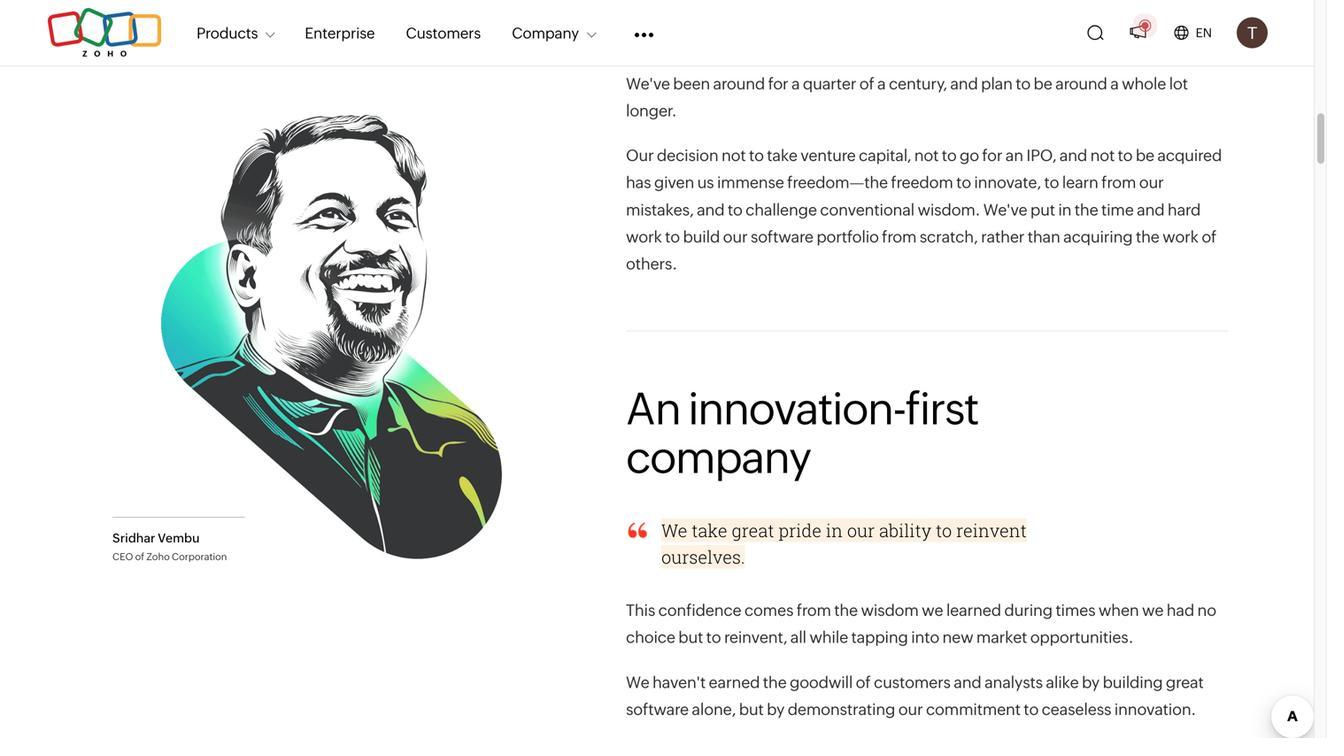 Task type: vqa. For each thing, say whether or not it's contained in the screenshot.
in in We take great pride in our ability to reinvent ourselves.
yes



Task type: locate. For each thing, give the bounding box(es) containing it.
1 horizontal spatial from
[[882, 228, 917, 246]]

1 vertical spatial be
[[1136, 147, 1155, 165]]

plan
[[981, 75, 1013, 93]]

for
[[768, 75, 788, 93], [982, 147, 1003, 165]]

to inside we haven't earned the goodwill of customers and analysts alike by building great software alone, but by demonstrating our commitment to ceaseless innovation.
[[1024, 701, 1039, 719]]

to down analysts on the bottom
[[1024, 701, 1039, 719]]

work
[[626, 228, 662, 246], [1163, 228, 1199, 246]]

had
[[1167, 602, 1194, 620]]

en
[[1196, 26, 1212, 40]]

market
[[976, 629, 1027, 647]]

during
[[1004, 602, 1053, 620]]

we've down innovate,
[[983, 201, 1027, 219]]

1 horizontal spatial software
[[751, 228, 814, 246]]

by right alike
[[1082, 674, 1100, 692]]

but inside this confidence comes from the wisdom we learned during times when we had no choice but to reinvent, all while tapping into new market opportunities.
[[678, 629, 703, 647]]

0 vertical spatial we've
[[626, 75, 670, 93]]

great inside we take great pride in our ability to reinvent ourselves.
[[732, 519, 774, 542]]

from up time
[[1102, 174, 1136, 192]]

quarter
[[803, 75, 856, 93]]

earned
[[709, 674, 760, 692]]

put
[[1031, 201, 1055, 219]]

conventional
[[820, 201, 915, 219]]

1 vertical spatial but
[[739, 701, 764, 719]]

an innovation-first company
[[626, 383, 978, 483]]

a left whole
[[1110, 75, 1119, 93]]

0 horizontal spatial take
[[692, 519, 727, 542]]

2 horizontal spatial from
[[1102, 174, 1136, 192]]

1 vertical spatial for
[[982, 147, 1003, 165]]

0 vertical spatial be
[[1034, 75, 1052, 93]]

take
[[767, 147, 798, 165], [692, 519, 727, 542]]

0 horizontal spatial but
[[678, 629, 703, 647]]

alike
[[1046, 674, 1079, 692]]

for inside the our decision not to take venture capital, not to go for an ipo, and not to be acquired has given us immense freedom—the freedom to innovate, to learn from our mistakes, and to challenge conventional wisdom. we've put in the time and hard work to build our software portfolio from scratch, rather than acquiring the work of others.
[[982, 147, 1003, 165]]

1 horizontal spatial we've
[[983, 201, 1027, 219]]

to up immense
[[749, 147, 764, 165]]

work down the hard
[[1163, 228, 1199, 246]]

we left haven't
[[626, 674, 649, 692]]

new
[[942, 629, 973, 647]]

than
[[1028, 228, 1060, 246]]

our down customers
[[898, 701, 923, 719]]

0 vertical spatial great
[[732, 519, 774, 542]]

venture
[[801, 147, 856, 165]]

in right put
[[1058, 201, 1072, 219]]

others.
[[626, 255, 677, 273]]

0 horizontal spatial in
[[826, 519, 843, 542]]

take up ourselves.
[[692, 519, 727, 542]]

our left ability
[[847, 519, 875, 542]]

1 horizontal spatial for
[[982, 147, 1003, 165]]

and up commitment on the right bottom of page
[[954, 674, 982, 692]]

to down confidence
[[706, 629, 721, 647]]

1 horizontal spatial take
[[767, 147, 798, 165]]

acquiring
[[1063, 228, 1133, 246]]

be inside the our decision not to take venture capital, not to go for an ipo, and not to be acquired has given us immense freedom—the freedom to innovate, to learn from our mistakes, and to challenge conventional wisdom. we've put in the time and hard work to build our software portfolio from scratch, rather than acquiring the work of others.
[[1136, 147, 1155, 165]]

to inside we've been around for a quarter of a century, and plan to be around a whole lot longer.
[[1016, 75, 1031, 93]]

0 horizontal spatial by
[[767, 701, 785, 719]]

to right plan
[[1016, 75, 1031, 93]]

of
[[859, 75, 874, 93], [1202, 228, 1217, 246], [135, 552, 144, 563], [856, 674, 871, 692]]

a left the quarter
[[792, 75, 800, 93]]

we for we haven't earned the goodwill of customers and analysts alike by building great software alone, but by demonstrating our commitment to ceaseless innovation.
[[626, 674, 649, 692]]

software down challenge
[[751, 228, 814, 246]]

1 horizontal spatial by
[[1082, 674, 1100, 692]]

we inside we take great pride in our ability to reinvent ourselves.
[[661, 519, 687, 542]]

0 vertical spatial but
[[678, 629, 703, 647]]

given
[[654, 174, 694, 192]]

tapping
[[851, 629, 908, 647]]

of right ceo
[[135, 552, 144, 563]]

0 horizontal spatial a
[[792, 75, 800, 93]]

1 vertical spatial in
[[826, 519, 843, 542]]

not up learn at the top right of page
[[1090, 147, 1115, 165]]

1 around from the left
[[713, 75, 765, 93]]

building
[[1103, 674, 1163, 692]]

we left had
[[1142, 602, 1164, 620]]

we up ourselves.
[[661, 519, 687, 542]]

1 work from the left
[[626, 228, 662, 246]]

in
[[1058, 201, 1072, 219], [826, 519, 843, 542]]

1 horizontal spatial in
[[1058, 201, 1072, 219]]

longer.
[[626, 102, 677, 120]]

learned
[[946, 602, 1001, 620]]

we inside we haven't earned the goodwill of customers and analysts alike by building great software alone, but by demonstrating our commitment to ceaseless innovation.
[[626, 674, 649, 692]]

all
[[790, 629, 806, 647]]

the right earned
[[763, 674, 787, 692]]

1 vertical spatial great
[[1166, 674, 1204, 692]]

0 vertical spatial software
[[751, 228, 814, 246]]

customers
[[874, 674, 951, 692]]

2 vertical spatial from
[[797, 602, 831, 620]]

0 horizontal spatial for
[[768, 75, 788, 93]]

take up immense
[[767, 147, 798, 165]]

of down acquired
[[1202, 228, 1217, 246]]

the up "while"
[[834, 602, 858, 620]]

a
[[792, 75, 800, 93], [877, 75, 886, 93], [1110, 75, 1119, 93]]

1 horizontal spatial great
[[1166, 674, 1204, 692]]

analysts
[[985, 674, 1043, 692]]

but inside we haven't earned the goodwill of customers and analysts alike by building great software alone, but by demonstrating our commitment to ceaseless innovation.
[[739, 701, 764, 719]]

1 horizontal spatial but
[[739, 701, 764, 719]]

lot
[[1169, 75, 1188, 93]]

1 horizontal spatial around
[[1055, 75, 1107, 93]]

not up immense
[[722, 147, 746, 165]]

1 vertical spatial take
[[692, 519, 727, 542]]

but down confidence
[[678, 629, 703, 647]]

around
[[713, 75, 765, 93], [1055, 75, 1107, 93]]

we for we take great pride in our ability to reinvent ourselves.
[[661, 519, 687, 542]]

0 horizontal spatial great
[[732, 519, 774, 542]]

from
[[1102, 174, 1136, 192], [882, 228, 917, 246], [797, 602, 831, 620]]

immense
[[717, 174, 784, 192]]

great left "pride"
[[732, 519, 774, 542]]

1 we from the left
[[922, 602, 943, 620]]

0 horizontal spatial be
[[1034, 75, 1052, 93]]

be left acquired
[[1136, 147, 1155, 165]]

0 horizontal spatial not
[[722, 147, 746, 165]]

1 vertical spatial we
[[626, 674, 649, 692]]

we've
[[626, 75, 670, 93], [983, 201, 1027, 219]]

1 horizontal spatial work
[[1163, 228, 1199, 246]]

be right plan
[[1034, 75, 1052, 93]]

pride
[[779, 519, 822, 542]]

1 vertical spatial from
[[882, 228, 917, 246]]

an
[[1006, 147, 1023, 165]]

1 vertical spatial by
[[767, 701, 785, 719]]

0 horizontal spatial we've
[[626, 75, 670, 93]]

1 horizontal spatial not
[[914, 147, 939, 165]]

1 horizontal spatial we
[[661, 519, 687, 542]]

demonstrating
[[788, 701, 895, 719]]

for left an
[[982, 147, 1003, 165]]

work up others.
[[626, 228, 662, 246]]

software down haven't
[[626, 701, 689, 719]]

confidence
[[658, 602, 741, 620]]

acquired
[[1158, 147, 1222, 165]]

of right the quarter
[[859, 75, 874, 93]]

our decision not to take venture capital, not to go for an ipo, and not to be acquired has given us immense freedom—the freedom to innovate, to learn from our mistakes, and to challenge conventional wisdom. we've put in the time and hard work to build our software portfolio from scratch, rather than acquiring the work of others.
[[626, 147, 1222, 273]]

2 horizontal spatial a
[[1110, 75, 1119, 93]]

be inside we've been around for a quarter of a century, and plan to be around a whole lot longer.
[[1034, 75, 1052, 93]]

we
[[661, 519, 687, 542], [626, 674, 649, 692]]

but down earned
[[739, 701, 764, 719]]

0 horizontal spatial software
[[626, 701, 689, 719]]

0 vertical spatial from
[[1102, 174, 1136, 192]]

us
[[697, 174, 714, 192]]

software
[[751, 228, 814, 246], [626, 701, 689, 719]]

freedom
[[891, 174, 953, 192]]

to right ability
[[936, 519, 952, 542]]

and left plan
[[950, 75, 978, 93]]

no
[[1197, 602, 1216, 620]]

around left whole
[[1055, 75, 1107, 93]]

decision
[[657, 147, 719, 165]]

from up "while"
[[797, 602, 831, 620]]

great up innovation.
[[1166, 674, 1204, 692]]

in right "pride"
[[826, 519, 843, 542]]

not
[[722, 147, 746, 165], [914, 147, 939, 165], [1090, 147, 1115, 165]]

1 a from the left
[[792, 75, 800, 93]]

1 horizontal spatial we
[[1142, 602, 1164, 620]]

around right been
[[713, 75, 765, 93]]

of up demonstrating
[[856, 674, 871, 692]]

ceo
[[112, 552, 133, 563]]

by right "alone,"
[[767, 701, 785, 719]]

we
[[922, 602, 943, 620], [1142, 602, 1164, 620]]

we've up longer. in the top of the page
[[626, 75, 670, 93]]

we up into
[[922, 602, 943, 620]]

0 vertical spatial by
[[1082, 674, 1100, 692]]

3 not from the left
[[1090, 147, 1115, 165]]

a left century,
[[877, 75, 886, 93]]

2 a from the left
[[877, 75, 886, 93]]

while
[[810, 629, 848, 647]]

been
[[673, 75, 710, 93]]

into
[[911, 629, 939, 647]]

we've been around for a quarter of a century, and plan to be around a whole lot longer.
[[626, 75, 1188, 120]]

and
[[950, 75, 978, 93], [1060, 147, 1087, 165], [697, 201, 725, 219], [1137, 201, 1165, 219], [954, 674, 982, 692]]

1 vertical spatial we've
[[983, 201, 1027, 219]]

be
[[1034, 75, 1052, 93], [1136, 147, 1155, 165]]

1 horizontal spatial be
[[1136, 147, 1155, 165]]

ceaseless
[[1042, 701, 1111, 719]]

from down conventional
[[882, 228, 917, 246]]

commitment
[[926, 701, 1021, 719]]

reinvent
[[956, 519, 1027, 542]]

0 horizontal spatial we
[[922, 602, 943, 620]]

but
[[678, 629, 703, 647], [739, 701, 764, 719]]

when
[[1099, 602, 1139, 620]]

by
[[1082, 674, 1100, 692], [767, 701, 785, 719]]

freedom—the
[[787, 174, 888, 192]]

1 vertical spatial software
[[626, 701, 689, 719]]

0 vertical spatial take
[[767, 147, 798, 165]]

0 vertical spatial in
[[1058, 201, 1072, 219]]

2 horizontal spatial not
[[1090, 147, 1115, 165]]

great
[[732, 519, 774, 542], [1166, 674, 1204, 692]]

haven't
[[652, 674, 706, 692]]

we've inside we've been around for a quarter of a century, and plan to be around a whole lot longer.
[[626, 75, 670, 93]]

0 vertical spatial for
[[768, 75, 788, 93]]

0 horizontal spatial around
[[713, 75, 765, 93]]

0 horizontal spatial from
[[797, 602, 831, 620]]

customers
[[406, 24, 481, 41]]

0 horizontal spatial work
[[626, 228, 662, 246]]

0 horizontal spatial we
[[626, 674, 649, 692]]

to inside we take great pride in our ability to reinvent ourselves.
[[936, 519, 952, 542]]

for left the quarter
[[768, 75, 788, 93]]

not up 'freedom'
[[914, 147, 939, 165]]

our down acquired
[[1139, 174, 1164, 192]]

0 vertical spatial we
[[661, 519, 687, 542]]

1 horizontal spatial a
[[877, 75, 886, 93]]



Task type: describe. For each thing, give the bounding box(es) containing it.
and inside we haven't earned the goodwill of customers and analysts alike by building great software alone, but by demonstrating our commitment to ceaseless innovation.
[[954, 674, 982, 692]]

sridhar vembu ceo of zoho corporation
[[112, 531, 227, 563]]

2 we from the left
[[1142, 602, 1164, 620]]

opportunities.
[[1030, 629, 1134, 647]]

mistakes,
[[626, 201, 694, 219]]

we take great pride in our ability to reinvent ourselves.
[[661, 519, 1027, 569]]

from inside this confidence comes from the wisdom we learned during times when we had no choice but to reinvent, all while tapping into new market opportunities.
[[797, 602, 831, 620]]

1 not from the left
[[722, 147, 746, 165]]

innovation-
[[688, 383, 905, 434]]

take inside we take great pride in our ability to reinvent ourselves.
[[692, 519, 727, 542]]

this confidence comes from the wisdom we learned during times when we had no choice but to reinvent, all while tapping into new market opportunities.
[[626, 602, 1216, 647]]

has
[[626, 174, 651, 192]]

our right build on the top right of page
[[723, 228, 748, 246]]

ourselves.
[[661, 545, 745, 569]]

of inside sridhar vembu ceo of zoho corporation
[[135, 552, 144, 563]]

century,
[[889, 75, 947, 93]]

3 a from the left
[[1110, 75, 1119, 93]]

to left build on the top right of page
[[665, 228, 680, 246]]

software inside we haven't earned the goodwill of customers and analysts alike by building great software alone, but by demonstrating our commitment to ceaseless innovation.
[[626, 701, 689, 719]]

to left go
[[942, 147, 957, 165]]

of inside we've been around for a quarter of a century, and plan to be around a whole lot longer.
[[859, 75, 874, 93]]

we've inside the our decision not to take venture capital, not to go for an ipo, and not to be acquired has given us immense freedom—the freedom to innovate, to learn from our mistakes, and to challenge conventional wisdom. we've put in the time and hard work to build our software portfolio from scratch, rather than acquiring the work of others.
[[983, 201, 1027, 219]]

terry turtle image
[[1237, 17, 1268, 48]]

but for choice
[[678, 629, 703, 647]]

vembu
[[158, 531, 200, 546]]

in inside the our decision not to take venture capital, not to go for an ipo, and not to be acquired has given us immense freedom—the freedom to innovate, to learn from our mistakes, and to challenge conventional wisdom. we've put in the time and hard work to build our software portfolio from scratch, rather than acquiring the work of others.
[[1058, 201, 1072, 219]]

to inside this confidence comes from the wisdom we learned during times when we had no choice but to reinvent, all while tapping into new market opportunities.
[[706, 629, 721, 647]]

challenge
[[746, 201, 817, 219]]

and inside we've been around for a quarter of a century, and plan to be around a whole lot longer.
[[950, 75, 978, 93]]

wisdom
[[861, 602, 919, 620]]

the inside this confidence comes from the wisdom we learned during times when we had no choice but to reinvent, all while tapping into new market opportunities.
[[834, 602, 858, 620]]

2 not from the left
[[914, 147, 939, 165]]

rather
[[981, 228, 1025, 246]]

whole
[[1122, 75, 1166, 93]]

our
[[626, 147, 654, 165]]

the down learn at the top right of page
[[1075, 201, 1098, 219]]

zoho
[[146, 552, 170, 563]]

the inside we haven't earned the goodwill of customers and analysts alike by building great software alone, but by demonstrating our commitment to ceaseless innovation.
[[763, 674, 787, 692]]

great inside we haven't earned the goodwill of customers and analysts alike by building great software alone, but by demonstrating our commitment to ceaseless innovation.
[[1166, 674, 1204, 692]]

and right time
[[1137, 201, 1165, 219]]

goodwill
[[790, 674, 853, 692]]

software inside the our decision not to take venture capital, not to go for an ipo, and not to be acquired has given us immense freedom—the freedom to innovate, to learn from our mistakes, and to challenge conventional wisdom. we've put in the time and hard work to build our software portfolio from scratch, rather than acquiring the work of others.
[[751, 228, 814, 246]]

hard
[[1168, 201, 1201, 219]]

our inside we take great pride in our ability to reinvent ourselves.
[[847, 519, 875, 542]]

comes
[[744, 602, 794, 620]]

first
[[905, 383, 978, 434]]

times
[[1056, 602, 1096, 620]]

choice
[[626, 629, 675, 647]]

the right acquiring
[[1136, 228, 1160, 246]]

we haven't earned the goodwill of customers and analysts alike by building great software alone, but by demonstrating our commitment to ceaseless innovation.
[[626, 674, 1204, 719]]

wisdom.
[[918, 201, 980, 219]]

enterprise link
[[305, 14, 375, 52]]

and up learn at the top right of page
[[1060, 147, 1087, 165]]

innovate,
[[974, 174, 1041, 192]]

portfolio
[[817, 228, 879, 246]]

enterprise
[[305, 24, 375, 41]]

take inside the our decision not to take venture capital, not to go for an ipo, and not to be acquired has given us immense freedom—the freedom to innovate, to learn from our mistakes, and to challenge conventional wisdom. we've put in the time and hard work to build our software portfolio from scratch, rather than acquiring the work of others.
[[767, 147, 798, 165]]

of inside we haven't earned the goodwill of customers and analysts alike by building great software alone, but by demonstrating our commitment to ceaseless innovation.
[[856, 674, 871, 692]]

to up time
[[1118, 147, 1133, 165]]

ability
[[879, 519, 932, 542]]

an
[[626, 383, 680, 434]]

sridhar
[[112, 531, 155, 546]]

company
[[626, 432, 811, 483]]

products
[[197, 24, 258, 41]]

of inside the our decision not to take venture capital, not to go for an ipo, and not to be acquired has given us immense freedom—the freedom to innovate, to learn from our mistakes, and to challenge conventional wisdom. we've put in the time and hard work to build our software portfolio from scratch, rather than acquiring the work of others.
[[1202, 228, 1217, 246]]

company
[[512, 24, 579, 41]]

reinvent,
[[724, 629, 787, 647]]

this
[[626, 602, 655, 620]]

build
[[683, 228, 720, 246]]

our inside we haven't earned the goodwill of customers and analysts alike by building great software alone, but by demonstrating our commitment to ceaseless innovation.
[[898, 701, 923, 719]]

to up put
[[1044, 174, 1059, 192]]

for inside we've been around for a quarter of a century, and plan to be around a whole lot longer.
[[768, 75, 788, 93]]

to down immense
[[728, 201, 743, 219]]

customers link
[[406, 14, 481, 52]]

go
[[960, 147, 979, 165]]

to down go
[[956, 174, 971, 192]]

innovation.
[[1114, 701, 1196, 719]]

capital,
[[859, 147, 911, 165]]

but for alone,
[[739, 701, 764, 719]]

2 work from the left
[[1163, 228, 1199, 246]]

scratch,
[[920, 228, 978, 246]]

in inside we take great pride in our ability to reinvent ourselves.
[[826, 519, 843, 542]]

corporation
[[172, 552, 227, 563]]

time
[[1101, 201, 1134, 219]]

2 around from the left
[[1055, 75, 1107, 93]]

learn
[[1062, 174, 1099, 192]]

and down us
[[697, 201, 725, 219]]

ipo,
[[1026, 147, 1057, 165]]

alone,
[[692, 701, 736, 719]]



